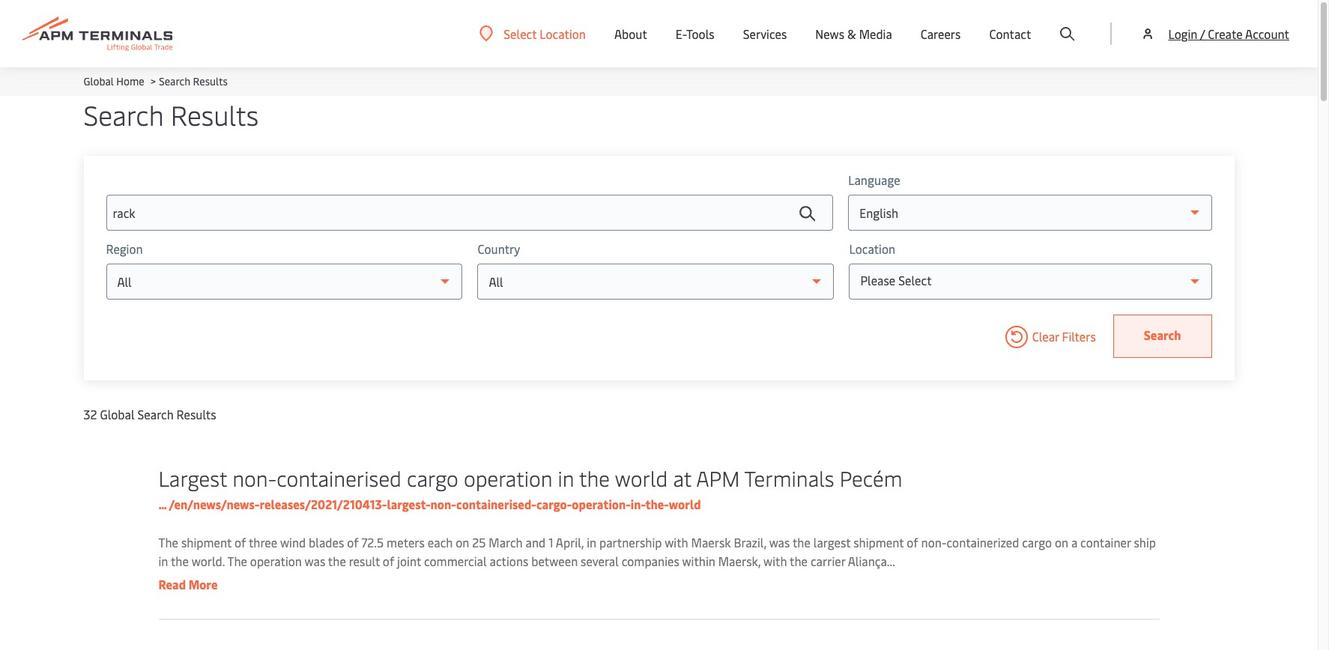 Task type: locate. For each thing, give the bounding box(es) containing it.
shipment up world.
[[181, 534, 232, 551]]

results up the search results
[[193, 74, 228, 88]]

0 horizontal spatial operation
[[250, 553, 302, 569]]

a
[[1071, 534, 1077, 551]]

1 horizontal spatial on
[[1055, 534, 1068, 551]]

in up several
[[587, 534, 596, 551]]

0 vertical spatial in
[[558, 464, 574, 492]]

0 vertical spatial operation
[[464, 464, 552, 492]]

1 vertical spatial cargo
[[1022, 534, 1052, 551]]

select location
[[504, 25, 586, 42]]

1 vertical spatial operation
[[250, 553, 302, 569]]

2 on from the left
[[1055, 534, 1068, 551]]

0 vertical spatial was
[[769, 534, 790, 551]]

search results
[[84, 96, 259, 133]]

on left 25
[[456, 534, 469, 551]]

2 vertical spatial non-
[[921, 534, 947, 551]]

1 horizontal spatial in
[[558, 464, 574, 492]]

1 vertical spatial the
[[227, 553, 247, 569]]

0 horizontal spatial cargo
[[407, 464, 458, 492]]

global left home
[[84, 74, 114, 88]]

2 shipment from the left
[[854, 534, 904, 551]]

search inside button
[[1144, 327, 1181, 343]]

0 horizontal spatial non-
[[232, 464, 277, 492]]

0 vertical spatial select
[[504, 25, 537, 42]]

the up read
[[171, 553, 189, 569]]

1 shipment from the left
[[181, 534, 232, 551]]

with down brazil,
[[763, 553, 787, 569]]

location
[[540, 25, 586, 42], [849, 240, 895, 257]]

1 vertical spatial location
[[849, 240, 895, 257]]

the right world.
[[227, 553, 247, 569]]

and
[[526, 534, 546, 551]]

location left about dropdown button
[[540, 25, 586, 42]]

0 horizontal spatial the
[[158, 534, 178, 551]]

32  global search results
[[84, 406, 216, 423]]

0 horizontal spatial select
[[504, 25, 537, 42]]

… /en/news/news-releases/2021/210413-largest-non-containerised-cargo-operation-in-the-world link
[[158, 496, 701, 512]]

in inside largest non-containerised cargo operation in the world at apm terminals pecém … /en/news/news-releases/2021/210413-largest-non-containerised-cargo-operation-in-the-world
[[558, 464, 574, 492]]

operation down 'three'
[[250, 553, 302, 569]]

contact
[[989, 25, 1031, 42]]

1 horizontal spatial cargo
[[1022, 534, 1052, 551]]

results
[[193, 74, 228, 88], [171, 96, 259, 133], [177, 406, 216, 423]]

with up the within
[[665, 534, 688, 551]]

results up largest
[[177, 406, 216, 423]]

72.5
[[361, 534, 384, 551]]

of left 'joint'
[[383, 553, 394, 569]]

2 horizontal spatial in
[[587, 534, 596, 551]]

in
[[558, 464, 574, 492], [587, 534, 596, 551], [158, 553, 168, 569]]

within
[[682, 553, 715, 569]]

operation inside largest non-containerised cargo operation in the world at apm terminals pecém … /en/news/news-releases/2021/210413-largest-non-containerised-cargo-operation-in-the-world
[[464, 464, 552, 492]]

at
[[673, 464, 691, 492]]

april,
[[556, 534, 584, 551]]

operation up containerised- on the bottom
[[464, 464, 552, 492]]

e-
[[676, 25, 686, 42]]

2 horizontal spatial non-
[[921, 534, 947, 551]]

maersk
[[691, 534, 731, 551]]

cargo
[[407, 464, 458, 492], [1022, 534, 1052, 551]]

maersk,
[[718, 553, 761, 569]]

1 vertical spatial was
[[305, 553, 325, 569]]

pecém
[[840, 464, 902, 492]]

was down the blades
[[305, 553, 325, 569]]

login / create account
[[1168, 25, 1289, 42]]

0 vertical spatial location
[[540, 25, 586, 42]]

partnership
[[599, 534, 662, 551]]

1 horizontal spatial select
[[898, 272, 932, 288]]

search
[[159, 74, 190, 88], [84, 96, 164, 133], [1144, 327, 1181, 343], [137, 406, 174, 423]]

0 vertical spatial cargo
[[407, 464, 458, 492]]

containerized
[[947, 534, 1019, 551]]

1 vertical spatial non-
[[430, 496, 456, 512]]

the
[[158, 534, 178, 551], [227, 553, 247, 569]]

the down …
[[158, 534, 178, 551]]

1 vertical spatial with
[[763, 553, 787, 569]]

…
[[158, 496, 167, 512]]

world
[[615, 464, 668, 492], [669, 496, 701, 512]]

contact button
[[989, 0, 1031, 67]]

was right brazil,
[[769, 534, 790, 551]]

operation
[[464, 464, 552, 492], [250, 553, 302, 569]]

1 horizontal spatial shipment
[[854, 534, 904, 551]]

largest non-containerised cargo operation in the world at apm terminals pecém … /en/news/news-releases/2021/210413-largest-non-containerised-cargo-operation-in-the-world
[[158, 464, 902, 512]]

1 horizontal spatial operation
[[464, 464, 552, 492]]

1 horizontal spatial with
[[763, 553, 787, 569]]

shipment up aliança...
[[854, 534, 904, 551]]

the
[[579, 464, 610, 492], [793, 534, 811, 551], [171, 553, 189, 569], [328, 553, 346, 569], [790, 553, 808, 569]]

global right 32
[[100, 406, 135, 423]]

0 horizontal spatial shipment
[[181, 534, 232, 551]]

the left carrier
[[790, 553, 808, 569]]

the up operation- at the left of the page
[[579, 464, 610, 492]]

non-
[[232, 464, 277, 492], [430, 496, 456, 512], [921, 534, 947, 551]]

1 vertical spatial select
[[898, 272, 932, 288]]

global home > search results
[[84, 74, 228, 88]]

cargo up … /en/news/news-releases/2021/210413-largest-non-containerised-cargo-operation-in-the-world link in the bottom of the page
[[407, 464, 458, 492]]

select
[[504, 25, 537, 42], [898, 272, 932, 288]]

tools
[[686, 25, 714, 42]]

0 horizontal spatial on
[[456, 534, 469, 551]]

in up cargo- at the left of the page
[[558, 464, 574, 492]]

was
[[769, 534, 790, 551], [305, 553, 325, 569]]

about button
[[614, 0, 647, 67]]

0 horizontal spatial with
[[665, 534, 688, 551]]

with
[[665, 534, 688, 551], [763, 553, 787, 569]]

1 horizontal spatial the
[[227, 553, 247, 569]]

0 horizontal spatial world
[[615, 464, 668, 492]]

shipment
[[181, 534, 232, 551], [854, 534, 904, 551]]

1 on from the left
[[456, 534, 469, 551]]

world up in-
[[615, 464, 668, 492]]

0 vertical spatial with
[[665, 534, 688, 551]]

in-
[[631, 496, 645, 512]]

blades
[[309, 534, 344, 551]]

on left a
[[1055, 534, 1068, 551]]

largest
[[813, 534, 851, 551]]

country
[[478, 240, 520, 257]]

read more link
[[158, 576, 218, 593]]

1 vertical spatial world
[[669, 496, 701, 512]]

of
[[234, 534, 246, 551], [347, 534, 358, 551], [907, 534, 918, 551], [383, 553, 394, 569]]

select location button
[[480, 25, 586, 42]]

location up the please
[[849, 240, 895, 257]]

please
[[860, 272, 895, 288]]

results down global home > search results
[[171, 96, 259, 133]]

search button
[[1113, 315, 1212, 358]]

commercial
[[424, 553, 487, 569]]

world down at
[[669, 496, 701, 512]]

non- inside the shipment of three wind blades of 72.5 meters each on 25 march and 1 april, in partnership with maersk brazil, was the largest shipment of non-containerized cargo on a container ship in the world. the operation was the result of joint commercial actions between several companies within maersk, with the carrier aliança... read more
[[921, 534, 947, 551]]

about
[[614, 25, 647, 42]]

cargo-
[[536, 496, 572, 512]]

in up read
[[158, 553, 168, 569]]

largest
[[158, 464, 227, 492]]

releases/2021/210413-
[[260, 496, 387, 512]]

1 horizontal spatial non-
[[430, 496, 456, 512]]

services
[[743, 25, 787, 42]]

>
[[151, 74, 156, 88]]

cargo left a
[[1022, 534, 1052, 551]]

2 vertical spatial in
[[158, 553, 168, 569]]



Task type: vqa. For each thing, say whether or not it's contained in the screenshot.
Terminals
yes



Task type: describe. For each thing, give the bounding box(es) containing it.
/en/news/news-
[[169, 496, 260, 512]]

0 vertical spatial non-
[[232, 464, 277, 492]]

1
[[548, 534, 553, 551]]

result
[[349, 553, 380, 569]]

aliança...
[[848, 553, 895, 569]]

clear filters
[[1032, 328, 1096, 345]]

25
[[472, 534, 486, 551]]

Search query input text field
[[106, 195, 833, 231]]

each
[[428, 534, 453, 551]]

cargo inside the shipment of three wind blades of 72.5 meters each on 25 march and 1 april, in partnership with maersk brazil, was the largest shipment of non-containerized cargo on a container ship in the world. the operation was the result of joint commercial actions between several companies within maersk, with the carrier aliança... read more
[[1022, 534, 1052, 551]]

0 horizontal spatial in
[[158, 553, 168, 569]]

clear filters button
[[1001, 315, 1096, 358]]

operation-
[[572, 496, 631, 512]]

meters
[[387, 534, 425, 551]]

the shipment of three wind blades of 72.5 meters each on 25 march and 1 april, in partnership with maersk brazil, was the largest shipment of non-containerized cargo on a container ship in the world. the operation was the result of joint commercial actions between several companies within maersk, with the carrier aliança... read more
[[158, 534, 1156, 593]]

of left 'three'
[[234, 534, 246, 551]]

please select
[[860, 272, 932, 288]]

the inside largest non-containerised cargo operation in the world at apm terminals pecém … /en/news/news-releases/2021/210413-largest-non-containerised-cargo-operation-in-the-world
[[579, 464, 610, 492]]

read
[[158, 576, 186, 593]]

0 vertical spatial the
[[158, 534, 178, 551]]

between
[[531, 553, 578, 569]]

0 vertical spatial global
[[84, 74, 114, 88]]

global home link
[[84, 74, 144, 88]]

/
[[1200, 25, 1205, 42]]

wind
[[280, 534, 306, 551]]

login
[[1168, 25, 1197, 42]]

1 horizontal spatial was
[[769, 534, 790, 551]]

e-tools
[[676, 25, 714, 42]]

create
[[1208, 25, 1243, 42]]

1 horizontal spatial location
[[849, 240, 895, 257]]

operation inside the shipment of three wind blades of 72.5 meters each on 25 march and 1 april, in partnership with maersk brazil, was the largest shipment of non-containerized cargo on a container ship in the world. the operation was the result of joint commercial actions between several companies within maersk, with the carrier aliança... read more
[[250, 553, 302, 569]]

march
[[489, 534, 523, 551]]

of left "72.5"
[[347, 534, 358, 551]]

careers
[[921, 25, 961, 42]]

account
[[1245, 25, 1289, 42]]

services button
[[743, 0, 787, 67]]

more
[[189, 576, 218, 593]]

language
[[848, 172, 900, 188]]

actions
[[490, 553, 528, 569]]

largest-
[[387, 496, 430, 512]]

terminals
[[744, 464, 834, 492]]

brazil,
[[734, 534, 766, 551]]

clear
[[1032, 328, 1059, 345]]

containerised-
[[456, 496, 536, 512]]

the down the blades
[[328, 553, 346, 569]]

filters
[[1062, 328, 1096, 345]]

32
[[84, 406, 97, 423]]

containerised
[[277, 464, 402, 492]]

&
[[847, 25, 856, 42]]

0 vertical spatial results
[[193, 74, 228, 88]]

0 horizontal spatial location
[[540, 25, 586, 42]]

ship
[[1134, 534, 1156, 551]]

the left largest in the bottom right of the page
[[793, 534, 811, 551]]

news
[[815, 25, 844, 42]]

careers button
[[921, 0, 961, 67]]

login / create account link
[[1141, 0, 1289, 67]]

cargo inside largest non-containerised cargo operation in the world at apm terminals pecém … /en/news/news-releases/2021/210413-largest-non-containerised-cargo-operation-in-the-world
[[407, 464, 458, 492]]

joint
[[397, 553, 421, 569]]

1 vertical spatial in
[[587, 534, 596, 551]]

container
[[1080, 534, 1131, 551]]

three
[[249, 534, 277, 551]]

region
[[106, 240, 143, 257]]

news & media button
[[815, 0, 892, 67]]

apm
[[696, 464, 740, 492]]

companies
[[622, 553, 679, 569]]

0 horizontal spatial was
[[305, 553, 325, 569]]

1 horizontal spatial world
[[669, 496, 701, 512]]

of left containerized
[[907, 534, 918, 551]]

carrier
[[811, 553, 845, 569]]

0 vertical spatial world
[[615, 464, 668, 492]]

home
[[116, 74, 144, 88]]

2 vertical spatial results
[[177, 406, 216, 423]]

several
[[581, 553, 619, 569]]

the-
[[645, 496, 669, 512]]

1 vertical spatial results
[[171, 96, 259, 133]]

e-tools button
[[676, 0, 714, 67]]

1 vertical spatial global
[[100, 406, 135, 423]]

news & media
[[815, 25, 892, 42]]

media
[[859, 25, 892, 42]]

world.
[[192, 553, 225, 569]]



